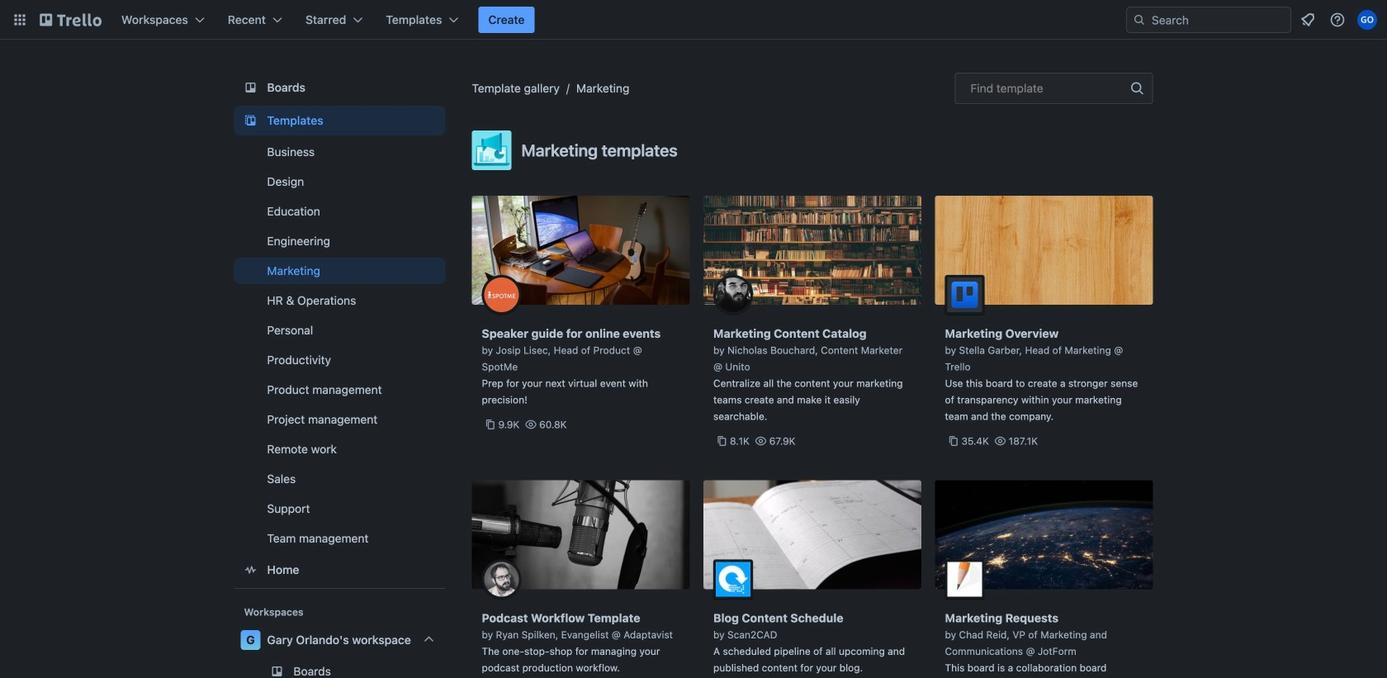 Task type: describe. For each thing, give the bounding box(es) containing it.
0 notifications image
[[1299, 10, 1319, 30]]

open information menu image
[[1330, 12, 1347, 28]]

board image
[[241, 78, 261, 97]]

search image
[[1133, 13, 1147, 26]]

scan2cad image
[[714, 560, 753, 599]]

marketing icon image
[[472, 131, 512, 170]]

chad reid, vp of marketing and communications @ jotform image
[[946, 560, 985, 599]]

template board image
[[241, 111, 261, 131]]

josip lisec, head of product @ spotme image
[[482, 275, 522, 315]]

primary element
[[0, 0, 1388, 40]]

ryan spilken, evangelist @ adaptavist image
[[482, 560, 522, 599]]

nicholas bouchard, content marketer @ unito image
[[714, 275, 753, 315]]



Task type: vqa. For each thing, say whether or not it's contained in the screenshot.
cool
no



Task type: locate. For each thing, give the bounding box(es) containing it.
None field
[[955, 73, 1154, 104]]

gary orlando (garyorlando) image
[[1358, 10, 1378, 30]]

back to home image
[[40, 7, 102, 33]]

stella garber, head of marketing @ trello image
[[946, 275, 985, 315]]

Search field
[[1147, 7, 1291, 32]]

home image
[[241, 560, 261, 580]]



